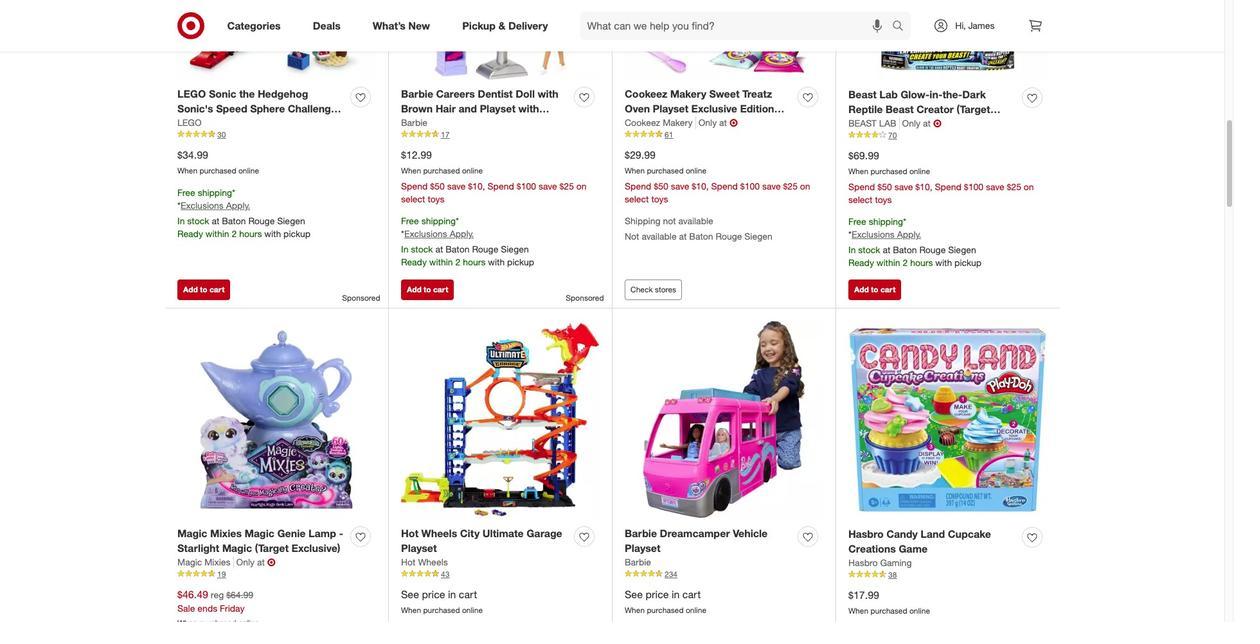 Task type: describe. For each thing, give the bounding box(es) containing it.
check stores button
[[625, 280, 682, 300]]

sphere
[[250, 102, 285, 115]]

speed
[[216, 102, 247, 115]]

when for $34.99
[[177, 166, 197, 175]]

price for hot wheels city ultimate garage playset
[[422, 588, 445, 601]]

magic up starlight
[[177, 527, 207, 540]]

234
[[665, 569, 678, 579]]

toys for $12.99
[[428, 193, 444, 204]]

cookeez makery link
[[625, 116, 696, 129]]

pickup & delivery
[[462, 19, 548, 32]]

on for cookeez makery sweet treatz oven playset exclusive edition (target exclusive)
[[800, 180, 810, 191]]

makery for sweet
[[670, 87, 706, 100]]

cookeez makery sweet treatz oven playset exclusive edition (target exclusive)
[[625, 87, 774, 130]]

baton for $34.99 exclusions apply. button
[[222, 216, 246, 227]]

within for $34.99
[[206, 228, 229, 239]]

$50 for $69.99
[[878, 181, 892, 192]]

with for $34.99 exclusions apply. button
[[264, 228, 281, 239]]

sale
[[177, 603, 195, 614]]

2 horizontal spatial shipping
[[869, 216, 903, 227]]

playset inside "barbie careers dentist doll with brown hair and playset with accessories"
[[480, 102, 516, 115]]

$50 for $29.99
[[654, 180, 668, 191]]

deals
[[313, 19, 341, 32]]

beast lab link
[[849, 117, 900, 130]]

online down 234 link
[[686, 605, 706, 615]]

2 horizontal spatial exclusions
[[852, 229, 895, 240]]

beast lab only at ¬
[[849, 117, 942, 130]]

see price in cart when purchased online for ultimate
[[401, 588, 483, 615]]

17
[[441, 130, 450, 139]]

when for $69.99
[[849, 166, 869, 176]]

to for $34.99
[[200, 285, 207, 294]]

exclusions apply. button for $12.99
[[404, 228, 474, 241]]

game
[[899, 542, 928, 555]]

lego sonic the hedgehog sonic's speed sphere challenge playset 76990
[[177, 87, 337, 130]]

add for $69.99
[[854, 285, 869, 294]]

$34.99
[[177, 148, 208, 161]]

barbie careers dentist doll with brown hair and playset with accessories
[[401, 87, 558, 130]]

2 horizontal spatial hours
[[910, 257, 933, 268]]

add to cart for $69.99
[[854, 285, 896, 294]]

shipping
[[625, 215, 660, 226]]

exclusive) for -
[[292, 542, 340, 555]]

hair
[[436, 102, 456, 115]]

43
[[441, 569, 450, 579]]

online for $69.99
[[910, 166, 930, 176]]

beast lab glow-in-the-dark reptile beast creator (target exclusive) link
[[849, 87, 1017, 130]]

shipping not available not available at baton rouge siegen
[[625, 215, 773, 242]]

online for $17.99
[[910, 606, 930, 615]]

online for $34.99
[[238, 166, 259, 175]]

what's new
[[373, 19, 430, 32]]

$34.99 when purchased online
[[177, 148, 259, 175]]

ultimate
[[483, 527, 524, 540]]

cookeez makery sweet treatz oven playset exclusive edition (target exclusive) link
[[625, 87, 793, 130]]

19
[[217, 569, 226, 579]]

stock for $12.99
[[411, 244, 433, 255]]

edition
[[740, 102, 774, 115]]

magic inside magic mixies only at ¬
[[177, 556, 202, 567]]

dark
[[962, 88, 986, 101]]

$25 for cookeez makery sweet treatz oven playset exclusive edition (target exclusive)
[[783, 180, 798, 191]]

(target for magic mixies magic genie lamp - starlight magic (target exclusive)
[[255, 542, 289, 555]]

-
[[339, 527, 343, 540]]

lamp
[[309, 527, 336, 540]]

check
[[631, 285, 653, 294]]

hasbro candy land cupcake creations game
[[849, 528, 991, 555]]

magic mixies magic genie lamp - starlight magic (target exclusive)
[[177, 527, 343, 555]]

accessories
[[401, 117, 461, 130]]

$10, for $12.99
[[468, 180, 485, 191]]

hot for hot wheels
[[401, 556, 416, 567]]

purchased for $34.99
[[200, 166, 236, 175]]

pickup for $12.99
[[507, 257, 534, 268]]

land
[[921, 528, 945, 541]]

barbie link for barbie careers dentist doll with brown hair and playset with accessories
[[401, 116, 427, 129]]

purchased for $29.99
[[647, 166, 684, 175]]

barbie careers dentist doll with brown hair and playset with accessories link
[[401, 87, 569, 130]]

cupcake
[[948, 528, 991, 541]]

purchased for $12.99
[[423, 166, 460, 175]]

lego link
[[177, 116, 202, 129]]

cart for $12.99
[[433, 285, 448, 294]]

$12.99 when purchased online spend $50 save $10, spend $100 save $25 on select toys
[[401, 148, 587, 204]]

add to cart button for $34.99
[[177, 280, 230, 300]]

add to cart button for $12.99
[[401, 280, 454, 300]]

in for playset
[[672, 588, 680, 601]]

$10, for $29.99
[[692, 180, 709, 191]]

check stores
[[631, 285, 676, 294]]

not
[[625, 231, 639, 242]]

not
[[663, 215, 676, 226]]

pickup for $34.99
[[284, 228, 311, 239]]

add for $12.99
[[407, 285, 422, 294]]

0 horizontal spatial available
[[642, 231, 677, 242]]

1 horizontal spatial beast
[[886, 103, 914, 116]]

$29.99
[[625, 148, 656, 161]]

2 horizontal spatial stock
[[858, 245, 880, 255]]

lego sonic the hedgehog sonic's speed sphere challenge playset 76990 link
[[177, 87, 345, 130]]

hi, james
[[955, 20, 995, 31]]

purchased down 43
[[423, 605, 460, 615]]

mixies for only
[[205, 556, 230, 567]]

to for $12.99
[[424, 285, 431, 294]]

$29.99 when purchased online spend $50 save $10, spend $100 save $25 on select toys
[[625, 148, 810, 204]]

barbie for barbie link related to barbie dreamcamper vehicle playset
[[625, 556, 651, 567]]

hasbro for hasbro gaming
[[849, 557, 878, 568]]

spend down $29.99 at the top of the page
[[625, 180, 651, 191]]

playset inside lego sonic the hedgehog sonic's speed sphere challenge playset 76990
[[177, 117, 213, 130]]

sweet
[[709, 87, 740, 100]]

glow-
[[901, 88, 930, 101]]

search button
[[887, 12, 918, 42]]

when for $29.99
[[625, 166, 645, 175]]

$50 for $12.99
[[430, 180, 445, 191]]

friday
[[220, 603, 245, 614]]

¬ for magic
[[267, 556, 276, 569]]

baton inside the shipping not available not available at baton rouge siegen
[[689, 231, 713, 242]]

76990
[[216, 117, 245, 130]]

lab
[[879, 88, 898, 101]]

creator
[[917, 103, 954, 116]]

exclusions for $12.99
[[404, 228, 447, 239]]

barbie dreamcamper vehicle playset
[[625, 527, 768, 555]]

$46.49 reg $64.99 sale ends friday
[[177, 588, 253, 614]]

sponsored for barbie careers dentist doll with brown hair and playset with accessories
[[566, 293, 604, 303]]

creations
[[849, 542, 896, 555]]

61 link
[[625, 129, 823, 140]]

$100 for beast lab glow-in-the-dark reptile beast creator (target exclusive)
[[964, 181, 984, 192]]

cookeez for cookeez makery only at ¬
[[625, 117, 660, 128]]

makery for only
[[663, 117, 693, 128]]

2 horizontal spatial in
[[849, 245, 856, 255]]

2 horizontal spatial pickup
[[955, 257, 982, 268]]

cart for $34.99
[[210, 285, 225, 294]]

dreamcamper
[[660, 527, 730, 540]]

magic mixies only at ¬
[[177, 556, 276, 569]]

treatz
[[742, 87, 772, 100]]

deals link
[[302, 12, 357, 40]]

hot wheels city ultimate garage playset link
[[401, 526, 569, 556]]

19 link
[[177, 569, 375, 580]]

2 horizontal spatial 2
[[903, 257, 908, 268]]

doll
[[516, 87, 535, 100]]

free for $12.99
[[401, 215, 419, 226]]

$46.49
[[177, 588, 208, 601]]

0 horizontal spatial beast
[[849, 88, 877, 101]]

toys for $29.99
[[651, 193, 668, 204]]

¬ for edition
[[730, 116, 738, 129]]

magic mixies magic genie lamp - starlight magic (target exclusive) link
[[177, 526, 345, 556]]

add to cart button for $69.99
[[849, 280, 901, 300]]

spend up the shipping not available not available at baton rouge siegen
[[711, 180, 738, 191]]

&
[[498, 19, 506, 32]]

oven
[[625, 102, 650, 115]]

(target for cookeez makery sweet treatz oven playset exclusive edition (target exclusive)
[[625, 117, 659, 130]]

$100 for barbie careers dentist doll with brown hair and playset with accessories
[[517, 180, 536, 191]]

baton for exclusions apply. button for $12.99
[[446, 244, 470, 255]]

spend down 17 link
[[488, 180, 514, 191]]

43 link
[[401, 569, 599, 580]]

exclusions for $34.99
[[181, 200, 224, 211]]

when for $12.99
[[401, 166, 421, 175]]

online for $29.99
[[686, 166, 706, 175]]

price for barbie dreamcamper vehicle playset
[[646, 588, 669, 601]]

2 horizontal spatial ready
[[849, 257, 874, 268]]

genie
[[277, 527, 306, 540]]

at inside magic mixies only at ¬
[[257, 556, 265, 567]]

61
[[665, 130, 673, 139]]



Task type: locate. For each thing, give the bounding box(es) containing it.
purchased down $69.99
[[871, 166, 907, 176]]

38 link
[[849, 569, 1047, 581]]

0 horizontal spatial stock
[[187, 216, 209, 227]]

0 horizontal spatial exclusions
[[181, 200, 224, 211]]

lego for lego
[[177, 117, 202, 128]]

(target inside cookeez makery sweet treatz oven playset exclusive edition (target exclusive)
[[625, 117, 659, 130]]

1 horizontal spatial see price in cart when purchased online
[[625, 588, 706, 615]]

price
[[422, 588, 445, 601], [646, 588, 669, 601]]

lego up sonic's
[[177, 87, 206, 100]]

2 in from the left
[[672, 588, 680, 601]]

with for right exclusions apply. button
[[935, 257, 952, 268]]

2 horizontal spatial apply.
[[897, 229, 921, 240]]

0 horizontal spatial sponsored
[[342, 293, 380, 303]]

0 horizontal spatial ¬
[[267, 556, 276, 569]]

$100 inside $69.99 when purchased online spend $50 save $10, spend $100 save $25 on select toys
[[964, 181, 984, 192]]

see for hot wheels city ultimate garage playset
[[401, 588, 419, 601]]

hot wheels city ultimate garage playset image
[[401, 321, 599, 519], [401, 321, 599, 519]]

0 horizontal spatial add
[[183, 285, 198, 294]]

exclusions apply. button for $34.99
[[181, 200, 250, 212]]

1 horizontal spatial in
[[672, 588, 680, 601]]

2 horizontal spatial $100
[[964, 181, 984, 192]]

2 for $34.99
[[232, 228, 237, 239]]

available right the not at right top
[[678, 215, 713, 226]]

shipping for $34.99
[[198, 187, 232, 198]]

wheels for hot wheels city ultimate garage playset
[[421, 527, 457, 540]]

beast lab glow-in-the-dark reptile beast creator (target exclusive) image
[[849, 0, 1047, 80], [849, 0, 1047, 80]]

purchased for $17.99
[[871, 606, 907, 615]]

1 add to cart from the left
[[183, 285, 225, 294]]

exclusive
[[691, 102, 737, 115]]

select down $12.99
[[401, 193, 425, 204]]

select inside $29.99 when purchased online spend $50 save $10, spend $100 save $25 on select toys
[[625, 193, 649, 204]]

1 horizontal spatial add to cart button
[[401, 280, 454, 300]]

2 to from the left
[[424, 285, 431, 294]]

when inside $34.99 when purchased online
[[177, 166, 197, 175]]

3 add from the left
[[854, 285, 869, 294]]

0 horizontal spatial in
[[448, 588, 456, 601]]

0 horizontal spatial on
[[576, 180, 587, 191]]

ends
[[198, 603, 217, 614]]

$50 down $69.99
[[878, 181, 892, 192]]

makery inside cookeez makery sweet treatz oven playset exclusive edition (target exclusive)
[[670, 87, 706, 100]]

$50 inside $69.99 when purchased online spend $50 save $10, spend $100 save $25 on select toys
[[878, 181, 892, 192]]

in for $12.99
[[401, 244, 408, 255]]

in down 43
[[448, 588, 456, 601]]

2 hasbro from the top
[[849, 557, 878, 568]]

2 see price in cart when purchased online from the left
[[625, 588, 706, 615]]

gaming
[[880, 557, 912, 568]]

1 vertical spatial beast
[[886, 103, 914, 116]]

purchased inside $17.99 when purchased online
[[871, 606, 907, 615]]

barbie link for barbie dreamcamper vehicle playset
[[625, 556, 651, 569]]

1 horizontal spatial sponsored
[[566, 293, 604, 303]]

1 vertical spatial cookeez
[[625, 117, 660, 128]]

save
[[447, 180, 466, 191], [539, 180, 557, 191], [671, 180, 689, 191], [762, 180, 781, 191], [895, 181, 913, 192], [986, 181, 1004, 192]]

1 vertical spatial barbie link
[[625, 556, 651, 569]]

challenge
[[288, 102, 337, 115]]

wheels left city
[[421, 527, 457, 540]]

0 horizontal spatial toys
[[428, 193, 444, 204]]

2 see from the left
[[625, 588, 643, 601]]

2 horizontal spatial $50
[[878, 181, 892, 192]]

1 horizontal spatial exclusive)
[[661, 117, 710, 130]]

select for $29.99
[[625, 193, 649, 204]]

only down magic mixies magic genie lamp - starlight magic (target exclusive)
[[236, 556, 255, 567]]

2 cookeez from the top
[[625, 117, 660, 128]]

purchased down $34.99
[[200, 166, 236, 175]]

$10,
[[468, 180, 485, 191], [692, 180, 709, 191], [915, 181, 932, 192]]

online inside $12.99 when purchased online spend $50 save $10, spend $100 save $25 on select toys
[[462, 166, 483, 175]]

purchased inside $69.99 when purchased online spend $50 save $10, spend $100 save $25 on select toys
[[871, 166, 907, 176]]

sonic
[[209, 87, 236, 100]]

1 vertical spatial hot
[[401, 556, 416, 567]]

$25 inside $69.99 when purchased online spend $50 save $10, spend $100 save $25 on select toys
[[1007, 181, 1021, 192]]

hours
[[239, 228, 262, 239], [463, 257, 486, 268], [910, 257, 933, 268]]

free shipping * * exclusions apply. in stock at  baton rouge siegen ready within 2 hours with pickup for $34.99
[[177, 187, 311, 239]]

purchased down $12.99
[[423, 166, 460, 175]]

playset down sonic's
[[177, 117, 213, 130]]

magic left genie
[[245, 527, 274, 540]]

playset up the hot wheels
[[401, 542, 437, 555]]

0 vertical spatial available
[[678, 215, 713, 226]]

exclusive)
[[661, 117, 710, 130], [849, 117, 897, 130], [292, 542, 340, 555]]

2 horizontal spatial select
[[849, 194, 873, 205]]

1 horizontal spatial (target
[[625, 117, 659, 130]]

$25 inside $29.99 when purchased online spend $50 save $10, spend $100 save $25 on select toys
[[783, 180, 798, 191]]

select down $69.99
[[849, 194, 873, 205]]

makery
[[670, 87, 706, 100], [663, 117, 693, 128]]

cookeez up 'oven'
[[625, 87, 667, 100]]

0 horizontal spatial select
[[401, 193, 425, 204]]

at
[[719, 117, 727, 128], [923, 117, 931, 128], [212, 216, 219, 227], [679, 231, 687, 242], [435, 244, 443, 255], [883, 245, 891, 255], [257, 556, 265, 567]]

rouge inside the shipping not available not available at baton rouge siegen
[[716, 231, 742, 242]]

$10, down 70 link
[[915, 181, 932, 192]]

makery up cookeez makery only at ¬
[[670, 87, 706, 100]]

1 see from the left
[[401, 588, 419, 601]]

playset inside barbie dreamcamper vehicle playset
[[625, 542, 661, 555]]

1 horizontal spatial hours
[[463, 257, 486, 268]]

0 horizontal spatial $100
[[517, 180, 536, 191]]

spend down 70 link
[[935, 181, 962, 192]]

3 add to cart from the left
[[854, 285, 896, 294]]

2 horizontal spatial ¬
[[933, 117, 942, 130]]

in-
[[930, 88, 943, 101]]

cookeez
[[625, 87, 667, 100], [625, 117, 660, 128]]

1 add from the left
[[183, 285, 198, 294]]

70 link
[[849, 130, 1047, 141]]

when inside $29.99 when purchased online spend $50 save $10, spend $100 save $25 on select toys
[[625, 166, 645, 175]]

hasbro gaming link
[[849, 556, 912, 569]]

see for barbie dreamcamper vehicle playset
[[625, 588, 643, 601]]

1 vertical spatial makery
[[663, 117, 693, 128]]

1 horizontal spatial $25
[[783, 180, 798, 191]]

barbie dreamcamper vehicle playset image
[[625, 321, 823, 519], [625, 321, 823, 519]]

$12.99
[[401, 148, 432, 161]]

barbie link down brown at top
[[401, 116, 427, 129]]

2 sponsored from the left
[[566, 293, 604, 303]]

1 in from the left
[[448, 588, 456, 601]]

0 horizontal spatial see
[[401, 588, 419, 601]]

barbie inside "barbie careers dentist doll with brown hair and playset with accessories"
[[401, 87, 433, 100]]

when inside $12.99 when purchased online spend $50 save $10, spend $100 save $25 on select toys
[[401, 166, 421, 175]]

2 hot from the top
[[401, 556, 416, 567]]

purchased down "$17.99"
[[871, 606, 907, 615]]

2 horizontal spatial free
[[849, 216, 866, 227]]

$17.99 when purchased online
[[849, 589, 930, 615]]

hours for $34.99
[[239, 228, 262, 239]]

hot wheels link
[[401, 556, 448, 569]]

$10, inside $69.99 when purchased online spend $50 save $10, spend $100 save $25 on select toys
[[915, 181, 932, 192]]

0 horizontal spatial $10,
[[468, 180, 485, 191]]

on for barbie careers dentist doll with brown hair and playset with accessories
[[576, 180, 587, 191]]

2 horizontal spatial exclusive)
[[849, 117, 897, 130]]

makery inside cookeez makery only at ¬
[[663, 117, 693, 128]]

1 sponsored from the left
[[342, 293, 380, 303]]

magic down starlight
[[177, 556, 202, 567]]

purchased inside $29.99 when purchased online spend $50 save $10, spend $100 save $25 on select toys
[[647, 166, 684, 175]]

barbie inside barbie dreamcamper vehicle playset
[[625, 527, 657, 540]]

(target inside beast lab glow-in-the-dark reptile beast creator (target exclusive)
[[957, 103, 990, 116]]

add for $34.99
[[183, 285, 198, 294]]

apply. for $34.99
[[226, 200, 250, 211]]

toys up the not at right top
[[651, 193, 668, 204]]

2 price from the left
[[646, 588, 669, 601]]

dentist
[[478, 87, 513, 100]]

playset inside cookeez makery sweet treatz oven playset exclusive edition (target exclusive)
[[653, 102, 689, 115]]

1 horizontal spatial see
[[625, 588, 643, 601]]

barbie dreamcamper vehicle playset link
[[625, 526, 793, 556]]

0 horizontal spatial $25
[[560, 180, 574, 191]]

mixies
[[210, 527, 242, 540], [205, 556, 230, 567]]

0 vertical spatial hasbro
[[849, 528, 884, 541]]

wheels up 43
[[418, 556, 448, 567]]

online down 38 link
[[910, 606, 930, 615]]

with for exclusions apply. button for $12.99
[[488, 257, 505, 268]]

when inside $69.99 when purchased online spend $50 save $10, spend $100 save $25 on select toys
[[849, 166, 869, 176]]

0 horizontal spatial ready
[[177, 228, 203, 239]]

(target inside magic mixies magic genie lamp - starlight magic (target exclusive)
[[255, 542, 289, 555]]

only for magic
[[236, 556, 255, 567]]

1 horizontal spatial exclusions
[[404, 228, 447, 239]]

what's new link
[[362, 12, 446, 40]]

cart for $69.99
[[881, 285, 896, 294]]

1 horizontal spatial pickup
[[507, 257, 534, 268]]

0 vertical spatial (target
[[957, 103, 990, 116]]

search
[[887, 20, 918, 33]]

(target down 'oven'
[[625, 117, 659, 130]]

only for edition
[[698, 117, 717, 128]]

cookeez inside cookeez makery only at ¬
[[625, 117, 660, 128]]

2 add from the left
[[407, 285, 422, 294]]

0 horizontal spatial free
[[177, 187, 195, 198]]

2 add to cart button from the left
[[401, 280, 454, 300]]

1 vertical spatial lego
[[177, 117, 202, 128]]

see price in cart when purchased online
[[401, 588, 483, 615], [625, 588, 706, 615]]

0 horizontal spatial add to cart button
[[177, 280, 230, 300]]

at inside cookeez makery only at ¬
[[719, 117, 727, 128]]

¬ for beast
[[933, 117, 942, 130]]

(target down 'dark' in the top right of the page
[[957, 103, 990, 116]]

1 hot from the top
[[401, 527, 419, 540]]

online inside $29.99 when purchased online spend $50 save $10, spend $100 save $25 on select toys
[[686, 166, 706, 175]]

lab
[[879, 117, 896, 128]]

price down 43
[[422, 588, 445, 601]]

1 horizontal spatial in
[[401, 244, 408, 255]]

purchased down 234
[[647, 605, 684, 615]]

1 horizontal spatial $10,
[[692, 180, 709, 191]]

exclusive) for playset
[[661, 117, 710, 130]]

to
[[200, 285, 207, 294], [424, 285, 431, 294], [871, 285, 878, 294]]

cookeez makery only at ¬
[[625, 116, 738, 129]]

online down 30 link
[[238, 166, 259, 175]]

hot
[[401, 527, 419, 540], [401, 556, 416, 567]]

barbie left dreamcamper
[[625, 527, 657, 540]]

free for $34.99
[[177, 187, 195, 198]]

wheels
[[421, 527, 457, 540], [418, 556, 448, 567]]

playset down dreamcamper
[[625, 542, 661, 555]]

on inside $29.99 when purchased online spend $50 save $10, spend $100 save $25 on select toys
[[800, 180, 810, 191]]

garage
[[527, 527, 562, 540]]

new
[[408, 19, 430, 32]]

0 horizontal spatial $50
[[430, 180, 445, 191]]

exclusive) inside beast lab glow-in-the-dark reptile beast creator (target exclusive)
[[849, 117, 897, 130]]

0 horizontal spatial in
[[177, 216, 185, 227]]

0 horizontal spatial see price in cart when purchased online
[[401, 588, 483, 615]]

starlight
[[177, 542, 219, 555]]

in for ultimate
[[448, 588, 456, 601]]

toys inside $29.99 when purchased online spend $50 save $10, spend $100 save $25 on select toys
[[651, 193, 668, 204]]

lego sonic the hedgehog sonic's speed sphere challenge playset 76990 image
[[177, 0, 375, 79], [177, 0, 375, 79]]

on inside $69.99 when purchased online spend $50 save $10, spend $100 save $25 on select toys
[[1024, 181, 1034, 192]]

0 horizontal spatial exclusions apply. button
[[181, 200, 250, 212]]

234 link
[[625, 569, 823, 580]]

1 vertical spatial (target
[[625, 117, 659, 130]]

1 horizontal spatial to
[[424, 285, 431, 294]]

when for $17.99
[[849, 606, 869, 615]]

2 horizontal spatial free shipping * * exclusions apply. in stock at  baton rouge siegen ready within 2 hours with pickup
[[849, 216, 982, 268]]

in down 234
[[672, 588, 680, 601]]

select for $69.99
[[849, 194, 873, 205]]

stock for $34.99
[[187, 216, 209, 227]]

$100 inside $12.99 when purchased online spend $50 save $10, spend $100 save $25 on select toys
[[517, 180, 536, 191]]

0 vertical spatial mixies
[[210, 527, 242, 540]]

$100 down 61 link
[[740, 180, 760, 191]]

online for $12.99
[[462, 166, 483, 175]]

mixies inside magic mixies magic genie lamp - starlight magic (target exclusive)
[[210, 527, 242, 540]]

70
[[888, 130, 897, 140]]

select
[[401, 193, 425, 204], [625, 193, 649, 204], [849, 194, 873, 205]]

to for $69.99
[[871, 285, 878, 294]]

barbie up brown at top
[[401, 87, 433, 100]]

magic mixies magic genie lamp - starlight magic (target exclusive) image
[[177, 321, 375, 519], [177, 321, 375, 519]]

$10, inside $29.99 when purchased online spend $50 save $10, spend $100 save $25 on select toys
[[692, 180, 709, 191]]

careers
[[436, 87, 475, 100]]

playset down dentist
[[480, 102, 516, 115]]

¬ down magic mixies magic genie lamp - starlight magic (target exclusive)
[[267, 556, 276, 569]]

spend down $12.99
[[401, 180, 428, 191]]

barbie down barbie dreamcamper vehicle playset
[[625, 556, 651, 567]]

1 vertical spatial available
[[642, 231, 677, 242]]

3 add to cart button from the left
[[849, 280, 901, 300]]

only
[[698, 117, 717, 128], [902, 117, 921, 128], [236, 556, 255, 567]]

$10, for $69.99
[[915, 181, 932, 192]]

exclusive) inside magic mixies magic genie lamp - starlight magic (target exclusive)
[[292, 542, 340, 555]]

hasbro candy land cupcake creations game image
[[849, 321, 1047, 520], [849, 321, 1047, 520]]

(target
[[957, 103, 990, 116], [625, 117, 659, 130], [255, 542, 289, 555]]

online down 17 link
[[462, 166, 483, 175]]

beast up the beast lab only at ¬
[[886, 103, 914, 116]]

mixies up 19 at the bottom
[[205, 556, 230, 567]]

1 cookeez from the top
[[625, 87, 667, 100]]

toys down $12.99
[[428, 193, 444, 204]]

hasbro for hasbro candy land cupcake creations game
[[849, 528, 884, 541]]

online down 61 link
[[686, 166, 706, 175]]

What can we help you find? suggestions appear below search field
[[580, 12, 896, 40]]

the
[[239, 87, 255, 100]]

(target down genie
[[255, 542, 289, 555]]

lego
[[177, 87, 206, 100], [177, 117, 202, 128]]

cookeez inside cookeez makery sweet treatz oven playset exclusive edition (target exclusive)
[[625, 87, 667, 100]]

$17.99
[[849, 589, 879, 601]]

1 horizontal spatial apply.
[[450, 228, 474, 239]]

only inside cookeez makery only at ¬
[[698, 117, 717, 128]]

available down the not at right top
[[642, 231, 677, 242]]

toys inside $69.99 when purchased online spend $50 save $10, spend $100 save $25 on select toys
[[875, 194, 892, 205]]

james
[[968, 20, 995, 31]]

0 horizontal spatial barbie link
[[401, 116, 427, 129]]

free shipping * * exclusions apply. in stock at  baton rouge siegen ready within 2 hours with pickup for $12.99
[[401, 215, 534, 268]]

only down "exclusive"
[[698, 117, 717, 128]]

hot for hot wheels city ultimate garage playset
[[401, 527, 419, 540]]

$100 inside $29.99 when purchased online spend $50 save $10, spend $100 save $25 on select toys
[[740, 180, 760, 191]]

rouge
[[248, 216, 275, 227], [716, 231, 742, 242], [472, 244, 498, 255], [919, 245, 946, 255]]

playset up cookeez makery link at right top
[[653, 102, 689, 115]]

exclusive) inside cookeez makery sweet treatz oven playset exclusive edition (target exclusive)
[[661, 117, 710, 130]]

at inside the shipping not available not available at baton rouge siegen
[[679, 231, 687, 242]]

0 horizontal spatial (target
[[255, 542, 289, 555]]

$10, up the shipping not available not available at baton rouge siegen
[[692, 180, 709, 191]]

$50 inside $29.99 when purchased online spend $50 save $10, spend $100 save $25 on select toys
[[654, 180, 668, 191]]

brown
[[401, 102, 433, 115]]

with
[[538, 87, 558, 100], [518, 102, 539, 115], [264, 228, 281, 239], [488, 257, 505, 268], [935, 257, 952, 268]]

ready for $34.99
[[177, 228, 203, 239]]

barbie for barbie dreamcamper vehicle playset
[[625, 527, 657, 540]]

purchased down $29.99 at the top of the page
[[647, 166, 684, 175]]

$10, inside $12.99 when purchased online spend $50 save $10, spend $100 save $25 on select toys
[[468, 180, 485, 191]]

1 lego from the top
[[177, 87, 206, 100]]

mixies for magic
[[210, 527, 242, 540]]

1 horizontal spatial add
[[407, 285, 422, 294]]

lego inside lego sonic the hedgehog sonic's speed sphere challenge playset 76990
[[177, 87, 206, 100]]

lego for lego sonic the hedgehog sonic's speed sphere challenge playset 76990
[[177, 87, 206, 100]]

only inside magic mixies only at ¬
[[236, 556, 255, 567]]

toys inside $12.99 when purchased online spend $50 save $10, spend $100 save $25 on select toys
[[428, 193, 444, 204]]

$25 for barbie careers dentist doll with brown hair and playset with accessories
[[560, 180, 574, 191]]

add to cart for $34.99
[[183, 285, 225, 294]]

$50 inside $12.99 when purchased online spend $50 save $10, spend $100 save $25 on select toys
[[430, 180, 445, 191]]

within for $12.99
[[429, 257, 453, 268]]

cookeez down 'oven'
[[625, 117, 660, 128]]

wheels for hot wheels
[[418, 556, 448, 567]]

2 horizontal spatial on
[[1024, 181, 1034, 192]]

2 horizontal spatial toys
[[875, 194, 892, 205]]

$69.99 when purchased online spend $50 save $10, spend $100 save $25 on select toys
[[849, 149, 1034, 205]]

2 horizontal spatial only
[[902, 117, 921, 128]]

see price in cart when purchased online for playset
[[625, 588, 706, 615]]

$25 for beast lab glow-in-the-dark reptile beast creator (target exclusive)
[[1007, 181, 1021, 192]]

1 horizontal spatial shipping
[[421, 215, 456, 226]]

magic up magic mixies only at ¬
[[222, 542, 252, 555]]

1 horizontal spatial $100
[[740, 180, 760, 191]]

3 to from the left
[[871, 285, 878, 294]]

siegen inside the shipping not available not available at baton rouge siegen
[[745, 231, 773, 242]]

only inside the beast lab only at ¬
[[902, 117, 921, 128]]

pickup
[[462, 19, 496, 32]]

select up shipping
[[625, 193, 649, 204]]

pickup & delivery link
[[451, 12, 564, 40]]

mixies inside magic mixies only at ¬
[[205, 556, 230, 567]]

barbie for barbie careers dentist doll with brown hair and playset with accessories
[[401, 87, 433, 100]]

magic
[[177, 527, 207, 540], [245, 527, 274, 540], [222, 542, 252, 555], [177, 556, 202, 567]]

online inside $69.99 when purchased online spend $50 save $10, spend $100 save $25 on select toys
[[910, 166, 930, 176]]

1 vertical spatial hasbro
[[849, 557, 878, 568]]

17 link
[[401, 129, 599, 140]]

toys for $69.99
[[875, 194, 892, 205]]

2 lego from the top
[[177, 117, 202, 128]]

beast
[[849, 117, 877, 128]]

select for $12.99
[[401, 193, 425, 204]]

0 vertical spatial beast
[[849, 88, 877, 101]]

hasbro
[[849, 528, 884, 541], [849, 557, 878, 568]]

sponsored for lego sonic the hedgehog sonic's speed sphere challenge playset 76990
[[342, 293, 380, 303]]

beast up reptile
[[849, 88, 877, 101]]

free
[[177, 187, 195, 198], [401, 215, 419, 226], [849, 216, 866, 227]]

0 horizontal spatial only
[[236, 556, 255, 567]]

$50 up the not at right top
[[654, 180, 668, 191]]

$50 down $12.99
[[430, 180, 445, 191]]

$100
[[517, 180, 536, 191], [740, 180, 760, 191], [964, 181, 984, 192]]

stores
[[655, 285, 676, 294]]

$100 down 70 link
[[964, 181, 984, 192]]

at inside the beast lab only at ¬
[[923, 117, 931, 128]]

hasbro gaming
[[849, 557, 912, 568]]

see price in cart when purchased online down 234
[[625, 588, 706, 615]]

1 hasbro from the top
[[849, 528, 884, 541]]

hours for $12.99
[[463, 257, 486, 268]]

2 horizontal spatial $25
[[1007, 181, 1021, 192]]

hasbro inside hasbro candy land cupcake creations game
[[849, 528, 884, 541]]

online inside $17.99 when purchased online
[[910, 606, 930, 615]]

1 horizontal spatial 2
[[455, 257, 460, 268]]

free shipping * * exclusions apply. in stock at  baton rouge siegen ready within 2 hours with pickup
[[177, 187, 311, 239], [401, 215, 534, 268], [849, 216, 982, 268]]

1 add to cart button from the left
[[177, 280, 230, 300]]

shipping
[[198, 187, 232, 198], [421, 215, 456, 226], [869, 216, 903, 227]]

mixies up magic mixies only at ¬
[[210, 527, 242, 540]]

0 horizontal spatial apply.
[[226, 200, 250, 211]]

when inside $17.99 when purchased online
[[849, 606, 869, 615]]

cookeez makery sweet treatz oven playset exclusive edition (target exclusive) image
[[625, 0, 823, 79], [625, 0, 823, 79]]

0 vertical spatial hot
[[401, 527, 419, 540]]

purchased inside $12.99 when purchased online spend $50 save $10, spend $100 save $25 on select toys
[[423, 166, 460, 175]]

¬ down creator
[[933, 117, 942, 130]]

0 horizontal spatial free shipping * * exclusions apply. in stock at  baton rouge siegen ready within 2 hours with pickup
[[177, 187, 311, 239]]

purchased for $69.99
[[871, 166, 907, 176]]

0 horizontal spatial exclusive)
[[292, 542, 340, 555]]

barbie
[[401, 87, 433, 100], [401, 117, 427, 128], [625, 527, 657, 540], [625, 556, 651, 567]]

reg
[[211, 589, 224, 600]]

2 horizontal spatial exclusions apply. button
[[852, 228, 921, 241]]

on for beast lab glow-in-the-dark reptile beast creator (target exclusive)
[[1024, 181, 1034, 192]]

apply. for $12.99
[[450, 228, 474, 239]]

barbie careers dentist doll with brown hair and playset with accessories image
[[401, 0, 599, 79], [401, 0, 599, 79]]

1 vertical spatial mixies
[[205, 556, 230, 567]]

0 horizontal spatial to
[[200, 285, 207, 294]]

0 horizontal spatial price
[[422, 588, 445, 601]]

barbie down brown at top
[[401, 117, 427, 128]]

1 horizontal spatial toys
[[651, 193, 668, 204]]

1 horizontal spatial available
[[678, 215, 713, 226]]

$50
[[430, 180, 445, 191], [654, 180, 668, 191], [878, 181, 892, 192]]

1 see price in cart when purchased online from the left
[[401, 588, 483, 615]]

purchased
[[200, 166, 236, 175], [423, 166, 460, 175], [647, 166, 684, 175], [871, 166, 907, 176], [423, 605, 460, 615], [647, 605, 684, 615], [871, 606, 907, 615]]

makery up 61
[[663, 117, 693, 128]]

1 horizontal spatial free shipping * * exclusions apply. in stock at  baton rouge siegen ready within 2 hours with pickup
[[401, 215, 534, 268]]

0 vertical spatial makery
[[670, 87, 706, 100]]

$100 down 17 link
[[517, 180, 536, 191]]

only right lab
[[902, 117, 921, 128]]

toys down $69.99
[[875, 194, 892, 205]]

1 horizontal spatial barbie link
[[625, 556, 651, 569]]

select inside $69.99 when purchased online spend $50 save $10, spend $100 save $25 on select toys
[[849, 194, 873, 205]]

0 vertical spatial wheels
[[421, 527, 457, 540]]

1 horizontal spatial ¬
[[730, 116, 738, 129]]

0 horizontal spatial shipping
[[198, 187, 232, 198]]

30 link
[[177, 129, 375, 140]]

$10, down 17 link
[[468, 180, 485, 191]]

1 to from the left
[[200, 285, 207, 294]]

0 horizontal spatial 2
[[232, 228, 237, 239]]

price down 234
[[646, 588, 669, 601]]

2 horizontal spatial add to cart button
[[849, 280, 901, 300]]

$64.99
[[226, 589, 253, 600]]

add to cart for $12.99
[[407, 285, 448, 294]]

online down 43 link
[[462, 605, 483, 615]]

see
[[401, 588, 419, 601], [625, 588, 643, 601]]

baton for right exclusions apply. button
[[893, 245, 917, 255]]

cookeez for cookeez makery sweet treatz oven playset exclusive edition (target exclusive)
[[625, 87, 667, 100]]

city
[[460, 527, 480, 540]]

hot inside hot wheels city ultimate garage playset
[[401, 527, 419, 540]]

and
[[459, 102, 477, 115]]

1 horizontal spatial within
[[429, 257, 453, 268]]

hasbro down creations
[[849, 557, 878, 568]]

2 add to cart from the left
[[407, 285, 448, 294]]

purchased inside $34.99 when purchased online
[[200, 166, 236, 175]]

*
[[232, 187, 235, 198], [177, 200, 181, 211], [456, 215, 459, 226], [903, 216, 906, 227], [401, 228, 404, 239], [849, 229, 852, 240]]

online down 70 link
[[910, 166, 930, 176]]

barbie for barbie careers dentist doll with brown hair and playset with accessories barbie link
[[401, 117, 427, 128]]

lego down sonic's
[[177, 117, 202, 128]]

hi,
[[955, 20, 966, 31]]

2 for $12.99
[[455, 257, 460, 268]]

2 horizontal spatial add to cart
[[854, 285, 896, 294]]

see price in cart when purchased online down 43
[[401, 588, 483, 615]]

playset inside hot wheels city ultimate garage playset
[[401, 542, 437, 555]]

1 horizontal spatial price
[[646, 588, 669, 601]]

cart
[[210, 285, 225, 294], [433, 285, 448, 294], [881, 285, 896, 294], [459, 588, 477, 601], [683, 588, 701, 601]]

1 vertical spatial wheels
[[418, 556, 448, 567]]

on inside $12.99 when purchased online spend $50 save $10, spend $100 save $25 on select toys
[[576, 180, 587, 191]]

shipping for $12.99
[[421, 215, 456, 226]]

2 horizontal spatial within
[[877, 257, 900, 268]]

ready
[[177, 228, 203, 239], [401, 257, 427, 268], [849, 257, 874, 268]]

2 horizontal spatial $10,
[[915, 181, 932, 192]]

ready for $12.99
[[401, 257, 427, 268]]

$25 inside $12.99 when purchased online spend $50 save $10, spend $100 save $25 on select toys
[[560, 180, 574, 191]]

select inside $12.99 when purchased online spend $50 save $10, spend $100 save $25 on select toys
[[401, 193, 425, 204]]

¬ down "exclusive"
[[730, 116, 738, 129]]

delivery
[[508, 19, 548, 32]]

barbie link down barbie dreamcamper vehicle playset
[[625, 556, 651, 569]]

wheels inside hot wheels city ultimate garage playset
[[421, 527, 457, 540]]

1 price from the left
[[422, 588, 445, 601]]

1 horizontal spatial add to cart
[[407, 285, 448, 294]]

spend down $69.99
[[849, 181, 875, 192]]

hasbro up creations
[[849, 528, 884, 541]]

1 horizontal spatial $50
[[654, 180, 668, 191]]

online inside $34.99 when purchased online
[[238, 166, 259, 175]]

0 vertical spatial cookeez
[[625, 87, 667, 100]]



Task type: vqa. For each thing, say whether or not it's contained in the screenshot.
the substitute for 1lb
no



